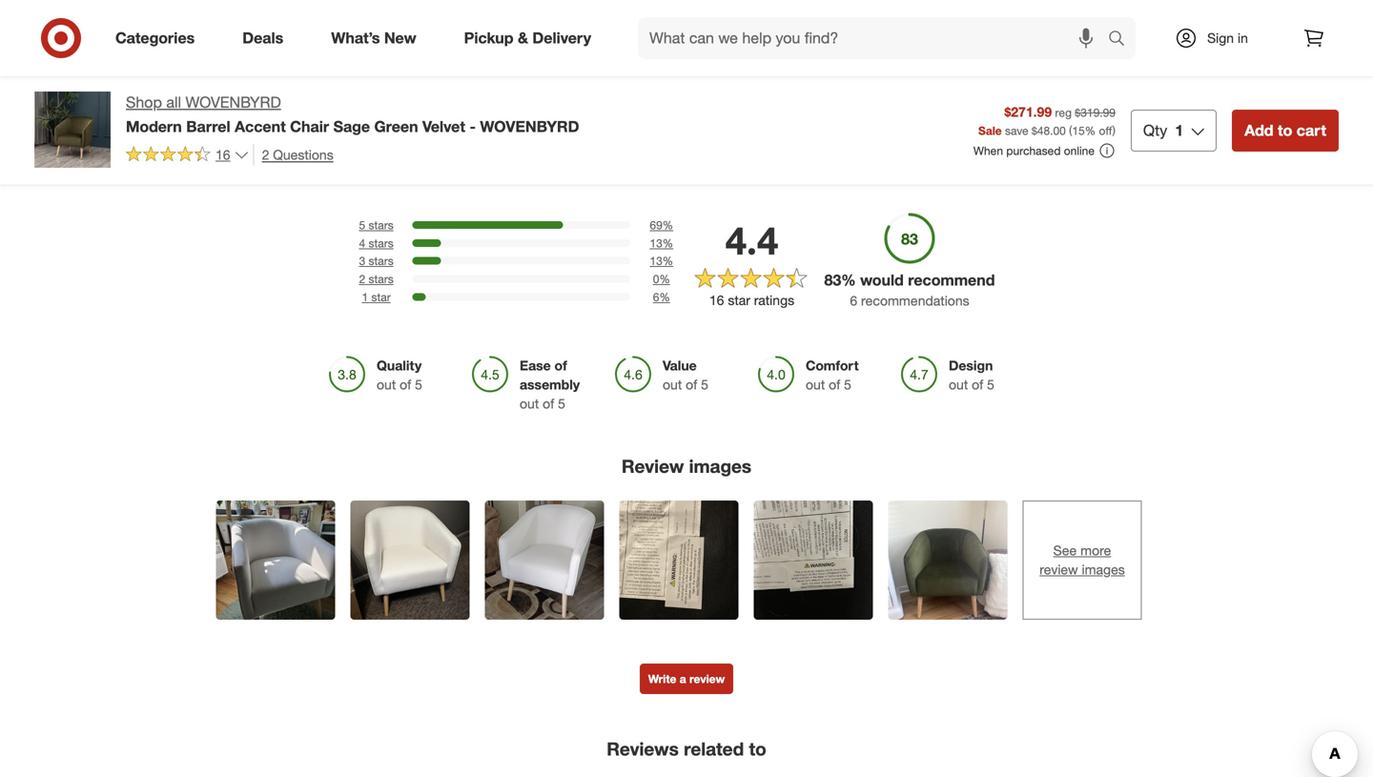 Task type: vqa. For each thing, say whether or not it's contained in the screenshot.


Task type: locate. For each thing, give the bounding box(es) containing it.
16 right 6 %
[[709, 292, 724, 308]]

1 horizontal spatial star
[[728, 292, 750, 308]]

review right the a
[[689, 672, 725, 686]]

when purchased online
[[974, 143, 1095, 158]]

out
[[377, 376, 396, 393], [663, 376, 682, 393], [806, 376, 825, 393], [949, 376, 968, 393], [520, 395, 539, 412]]

of for value out of 5
[[686, 376, 697, 393]]

guest review image 2 of 8, zoom in image
[[350, 501, 470, 620]]

0 horizontal spatial to
[[749, 738, 766, 760]]

accent
[[235, 117, 286, 136]]

1 star
[[362, 290, 391, 304]]

2 for 2 stars
[[359, 272, 365, 286]]

of inside design out of 5
[[972, 376, 983, 393]]

1 vertical spatial 13
[[650, 254, 663, 268]]

1 vertical spatial 13 %
[[650, 254, 673, 268]]

1 stars from the top
[[369, 218, 394, 232]]

review inside see more review images
[[1040, 561, 1078, 578]]

reviews
[[607, 738, 679, 760]]

5
[[359, 218, 365, 232], [415, 376, 422, 393], [701, 376, 708, 393], [844, 376, 851, 393], [987, 376, 995, 393], [558, 395, 565, 412]]

out for design out of 5
[[949, 376, 968, 393]]

sign in
[[1207, 30, 1248, 46]]

ease
[[520, 357, 551, 374]]

to
[[1278, 121, 1292, 140], [749, 738, 766, 760]]

stars down 4 stars
[[369, 254, 394, 268]]

of
[[555, 357, 567, 374], [400, 376, 411, 393], [686, 376, 697, 393], [829, 376, 840, 393], [972, 376, 983, 393], [543, 395, 554, 412]]

2 13 from the top
[[650, 254, 663, 268]]

2 questions link
[[253, 144, 333, 166]]

1 vertical spatial wovenbyrd
[[480, 117, 579, 136]]

out for quality out of 5
[[377, 376, 396, 393]]

2 stars from the top
[[369, 236, 394, 250]]

images down more
[[1082, 561, 1125, 578]]

review down "see"
[[1040, 561, 1078, 578]]

0 vertical spatial wovenbyrd
[[185, 93, 281, 112]]

what's new
[[331, 29, 416, 47]]

0 vertical spatial 1
[[1175, 121, 1184, 140]]

new
[[384, 29, 416, 47]]

sponsored left the search button
[[1018, 4, 1075, 18]]

sponsored link up "categories"
[[46, 0, 202, 16]]

1 vertical spatial 1
[[362, 290, 368, 304]]

when
[[974, 143, 1003, 158]]

1 horizontal spatial to
[[1278, 121, 1292, 140]]

save
[[1005, 123, 1028, 138]]

2 sponsored link from the left
[[1018, 0, 1175, 18]]

13 for 4 stars
[[650, 236, 663, 250]]

3 stars from the top
[[369, 254, 394, 268]]

quality
[[377, 357, 422, 374]]

out inside design out of 5
[[949, 376, 968, 393]]

more
[[1081, 542, 1111, 559]]

6 left "recommendations" in the top of the page
[[850, 292, 857, 309]]

sign
[[1207, 30, 1234, 46]]

0 horizontal spatial sponsored link
[[46, 0, 202, 16]]

review inside write a review button
[[689, 672, 725, 686]]

% for 5 stars
[[663, 218, 673, 232]]

sign in link
[[1159, 17, 1278, 59]]

of down design
[[972, 376, 983, 393]]

0 horizontal spatial 6
[[653, 290, 659, 304]]

out down 'comfort'
[[806, 376, 825, 393]]

48.00
[[1037, 123, 1066, 138]]

out down 'assembly'
[[520, 395, 539, 412]]

in
[[1238, 30, 1248, 46]]

0 horizontal spatial star
[[371, 290, 391, 304]]

1 horizontal spatial sponsored link
[[1018, 0, 1175, 18]]

5 inside quality out of 5
[[415, 376, 422, 393]]

wovenbyrd up the barrel
[[185, 93, 281, 112]]

wovenbyrd right -
[[480, 117, 579, 136]]

13 down 69
[[650, 236, 663, 250]]

0 horizontal spatial sponsored
[[46, 1, 102, 16]]

1 horizontal spatial images
[[1082, 561, 1125, 578]]

write a review button
[[640, 664, 734, 694]]

1 right qty
[[1175, 121, 1184, 140]]

of inside 'comfort out of 5'
[[829, 376, 840, 393]]

1 vertical spatial 2
[[359, 272, 365, 286]]

% for 4 stars
[[663, 236, 673, 250]]

1 horizontal spatial 16
[[709, 292, 724, 308]]

2 down accent
[[262, 146, 269, 163]]

images right review
[[689, 455, 752, 477]]

qty
[[1143, 121, 1167, 140]]

1 13 from the top
[[650, 236, 663, 250]]

of up 'assembly'
[[555, 357, 567, 374]]

of inside value out of 5
[[686, 376, 697, 393]]

5 down 'comfort'
[[844, 376, 851, 393]]

to right related
[[749, 738, 766, 760]]

0 vertical spatial 13
[[650, 236, 663, 250]]

5 up review images
[[701, 376, 708, 393]]

value out of 5
[[663, 357, 708, 393]]

sponsored up "categories" link
[[46, 1, 102, 16]]

0 horizontal spatial 2
[[262, 146, 269, 163]]

images
[[689, 455, 752, 477], [1082, 561, 1125, 578]]

What can we help you find? suggestions appear below search field
[[638, 17, 1113, 59]]

2
[[262, 146, 269, 163], [359, 272, 365, 286]]

1 vertical spatial images
[[1082, 561, 1125, 578]]

16 down the barrel
[[216, 146, 230, 163]]

1 horizontal spatial 2
[[359, 272, 365, 286]]

5 down quality
[[415, 376, 422, 393]]

13
[[650, 236, 663, 250], [650, 254, 663, 268]]

% for 1 star
[[659, 290, 670, 304]]

sponsored
[[46, 1, 102, 16], [1018, 4, 1075, 18]]

related
[[684, 738, 744, 760]]

of inside quality out of 5
[[400, 376, 411, 393]]

16
[[216, 146, 230, 163], [709, 292, 724, 308]]

all
[[166, 93, 181, 112]]

out inside quality out of 5
[[377, 376, 396, 393]]

of down the value
[[686, 376, 697, 393]]

0 vertical spatial 2
[[262, 146, 269, 163]]

stars up 4 stars
[[369, 218, 394, 232]]

13 up the 0
[[650, 254, 663, 268]]

star down 2 stars
[[371, 290, 391, 304]]

5 for design out of 5
[[987, 376, 995, 393]]

0 %
[[653, 272, 670, 286]]

star for 1
[[371, 290, 391, 304]]

purchased
[[1006, 143, 1061, 158]]

quality out of 5
[[377, 357, 422, 393]]

0 horizontal spatial images
[[689, 455, 752, 477]]

5 inside value out of 5
[[701, 376, 708, 393]]

83 % would recommend 6 recommendations
[[824, 271, 995, 309]]

see more review images
[[1040, 542, 1125, 578]]

review
[[1040, 561, 1078, 578], [689, 672, 725, 686]]

5 down 'assembly'
[[558, 395, 565, 412]]

a
[[680, 672, 686, 686]]

4 stars from the top
[[369, 272, 394, 286]]

to right add
[[1278, 121, 1292, 140]]

reviews related to
[[607, 738, 766, 760]]

2 questions
[[262, 146, 333, 163]]

out down design
[[949, 376, 968, 393]]

6
[[653, 290, 659, 304], [850, 292, 857, 309]]

13 % down "69 %"
[[650, 236, 673, 250]]

stars for 4 stars
[[369, 236, 394, 250]]

3 stars
[[359, 254, 394, 268]]

0 vertical spatial to
[[1278, 121, 1292, 140]]

stars for 2 stars
[[369, 272, 394, 286]]

13 % up "0 %"
[[650, 254, 673, 268]]

out down quality
[[377, 376, 396, 393]]

search
[[1099, 31, 1145, 49]]

4.4
[[725, 217, 778, 264]]

1 vertical spatial review
[[689, 672, 725, 686]]

add to cart
[[1245, 121, 1326, 140]]

1 sponsored link from the left
[[46, 0, 202, 16]]

1 horizontal spatial sponsored
[[1018, 4, 1075, 18]]

stars down 5 stars
[[369, 236, 394, 250]]

image of modern barrel accent chair sage green velvet - wovenbyrd image
[[34, 92, 111, 168]]

$319.99
[[1075, 105, 1116, 120]]

2 13 % from the top
[[650, 254, 673, 268]]

out inside ease of assembly out of 5
[[520, 395, 539, 412]]

sponsored for second sponsored link from the right
[[46, 1, 102, 16]]

2 for 2 questions
[[262, 146, 269, 163]]

1 horizontal spatial review
[[1040, 561, 1078, 578]]

16 link
[[126, 144, 249, 167]]

write
[[648, 672, 676, 686]]

1 horizontal spatial 1
[[1175, 121, 1184, 140]]

1 horizontal spatial wovenbyrd
[[480, 117, 579, 136]]

1 down 2 stars
[[362, 290, 368, 304]]

delivery
[[532, 29, 591, 47]]

out inside 'comfort out of 5'
[[806, 376, 825, 393]]

pickup & delivery
[[464, 29, 591, 47]]

online
[[1064, 143, 1095, 158]]

categories link
[[99, 17, 219, 59]]

0 horizontal spatial 16
[[216, 146, 230, 163]]

0 vertical spatial 16
[[216, 146, 230, 163]]

2 down 3
[[359, 272, 365, 286]]

5 inside design out of 5
[[987, 376, 995, 393]]

0 vertical spatial 13 %
[[650, 236, 673, 250]]

out inside value out of 5
[[663, 376, 682, 393]]

barrel
[[186, 117, 230, 136]]

sponsored link up search
[[1018, 0, 1175, 18]]

guest review image 1 of 8, zoom in image
[[216, 501, 335, 620]]

out for value out of 5
[[663, 376, 682, 393]]

1 horizontal spatial 6
[[850, 292, 857, 309]]

star left ratings
[[728, 292, 750, 308]]

stars up 1 star
[[369, 272, 394, 286]]

of down 'comfort'
[[829, 376, 840, 393]]

0 vertical spatial images
[[689, 455, 752, 477]]

review images
[[622, 455, 752, 477]]

1 13 % from the top
[[650, 236, 673, 250]]

star
[[371, 290, 391, 304], [728, 292, 750, 308]]

13 %
[[650, 236, 673, 250], [650, 254, 673, 268]]

0 horizontal spatial review
[[689, 672, 725, 686]]

out down the value
[[663, 376, 682, 393]]

of down quality
[[400, 376, 411, 393]]

shop all wovenbyrd modern barrel accent chair sage green velvet - wovenbyrd
[[126, 93, 579, 136]]

13 for 3 stars
[[650, 254, 663, 268]]

5 inside 'comfort out of 5'
[[844, 376, 851, 393]]

guest review image 6 of 8, zoom in image
[[888, 501, 1007, 620]]

4 stars
[[359, 236, 394, 250]]

stars
[[369, 218, 394, 232], [369, 236, 394, 250], [369, 254, 394, 268], [369, 272, 394, 286]]

0 vertical spatial review
[[1040, 561, 1078, 578]]

5 down design
[[987, 376, 995, 393]]

0 horizontal spatial wovenbyrd
[[185, 93, 281, 112]]

1 vertical spatial 16
[[709, 292, 724, 308]]

6 down the 0
[[653, 290, 659, 304]]

83
[[824, 271, 841, 289]]

stars for 3 stars
[[369, 254, 394, 268]]



Task type: describe. For each thing, give the bounding box(es) containing it.
)
[[1113, 123, 1116, 138]]

6 %
[[653, 290, 670, 304]]

5 stars
[[359, 218, 394, 232]]

13 % for 4 stars
[[650, 236, 673, 250]]

assembly
[[520, 376, 580, 393]]

% inside $271.99 reg $319.99 sale save $ 48.00 ( 15 % off )
[[1085, 123, 1096, 138]]

shop
[[126, 93, 162, 112]]

of for comfort out of 5
[[829, 376, 840, 393]]

3
[[359, 254, 365, 268]]

see more review images button
[[1023, 501, 1142, 620]]

add
[[1245, 121, 1274, 140]]

guest review image 4 of 8, zoom in image
[[619, 501, 739, 620]]

5 up 4
[[359, 218, 365, 232]]

out for comfort out of 5
[[806, 376, 825, 393]]

-
[[470, 117, 476, 136]]

comfort out of 5
[[806, 357, 859, 393]]

modern
[[126, 117, 182, 136]]

5 for value out of 5
[[701, 376, 708, 393]]

6 inside 83 % would recommend 6 recommendations
[[850, 292, 857, 309]]

design out of 5
[[949, 357, 995, 393]]

pickup & delivery link
[[448, 17, 615, 59]]

review for write a review
[[689, 672, 725, 686]]

$271.99 reg $319.99 sale save $ 48.00 ( 15 % off )
[[978, 103, 1116, 138]]

deals
[[242, 29, 283, 47]]

0 horizontal spatial 1
[[362, 290, 368, 304]]

green
[[374, 117, 418, 136]]

(
[[1069, 123, 1072, 138]]

of down 'assembly'
[[543, 395, 554, 412]]

cart
[[1297, 121, 1326, 140]]

categories
[[115, 29, 195, 47]]

of for quality out of 5
[[400, 376, 411, 393]]

chair
[[290, 117, 329, 136]]

review for see more review images
[[1040, 561, 1078, 578]]

qty 1
[[1143, 121, 1184, 140]]

guest review image 5 of 8, zoom in image
[[754, 501, 873, 620]]

reg
[[1055, 105, 1072, 120]]

$
[[1032, 123, 1037, 138]]

% inside 83 % would recommend 6 recommendations
[[841, 271, 856, 289]]

0
[[653, 272, 659, 286]]

ease of assembly out of 5
[[520, 357, 580, 412]]

pickup
[[464, 29, 514, 47]]

5 for quality out of 5
[[415, 376, 422, 393]]

write a review
[[648, 672, 725, 686]]

recommend
[[908, 271, 995, 289]]

what's new link
[[315, 17, 440, 59]]

% for 3 stars
[[663, 254, 673, 268]]

comfort
[[806, 357, 859, 374]]

% for 2 stars
[[659, 272, 670, 286]]

4
[[359, 236, 365, 250]]

stars for 5 stars
[[369, 218, 394, 232]]

$271.99
[[1005, 103, 1052, 120]]

design
[[949, 357, 993, 374]]

&
[[518, 29, 528, 47]]

ratings
[[754, 292, 794, 308]]

16 for 16
[[216, 146, 230, 163]]

16 for 16 star ratings
[[709, 292, 724, 308]]

what's
[[331, 29, 380, 47]]

deals link
[[226, 17, 307, 59]]

5 inside ease of assembly out of 5
[[558, 395, 565, 412]]

add to cart button
[[1232, 110, 1339, 151]]

sage
[[333, 117, 370, 136]]

2 stars
[[359, 272, 394, 286]]

would
[[860, 271, 904, 289]]

velvet
[[422, 117, 465, 136]]

off
[[1099, 123, 1113, 138]]

16 star ratings
[[709, 292, 794, 308]]

images inside see more review images
[[1082, 561, 1125, 578]]

1 vertical spatial to
[[749, 738, 766, 760]]

questions
[[273, 146, 333, 163]]

69
[[650, 218, 663, 232]]

recommendations
[[861, 292, 969, 309]]

15
[[1072, 123, 1085, 138]]

value
[[663, 357, 697, 374]]

of for design out of 5
[[972, 376, 983, 393]]

review
[[622, 455, 684, 477]]

to inside add to cart button
[[1278, 121, 1292, 140]]

star for 16
[[728, 292, 750, 308]]

guest review image 3 of 8, zoom in image
[[485, 501, 604, 620]]

5 for comfort out of 5
[[844, 376, 851, 393]]

search button
[[1099, 17, 1145, 63]]

sale
[[978, 123, 1002, 138]]

13 % for 3 stars
[[650, 254, 673, 268]]

sponsored for 2nd sponsored link
[[1018, 4, 1075, 18]]

69 %
[[650, 218, 673, 232]]

see
[[1053, 542, 1077, 559]]



